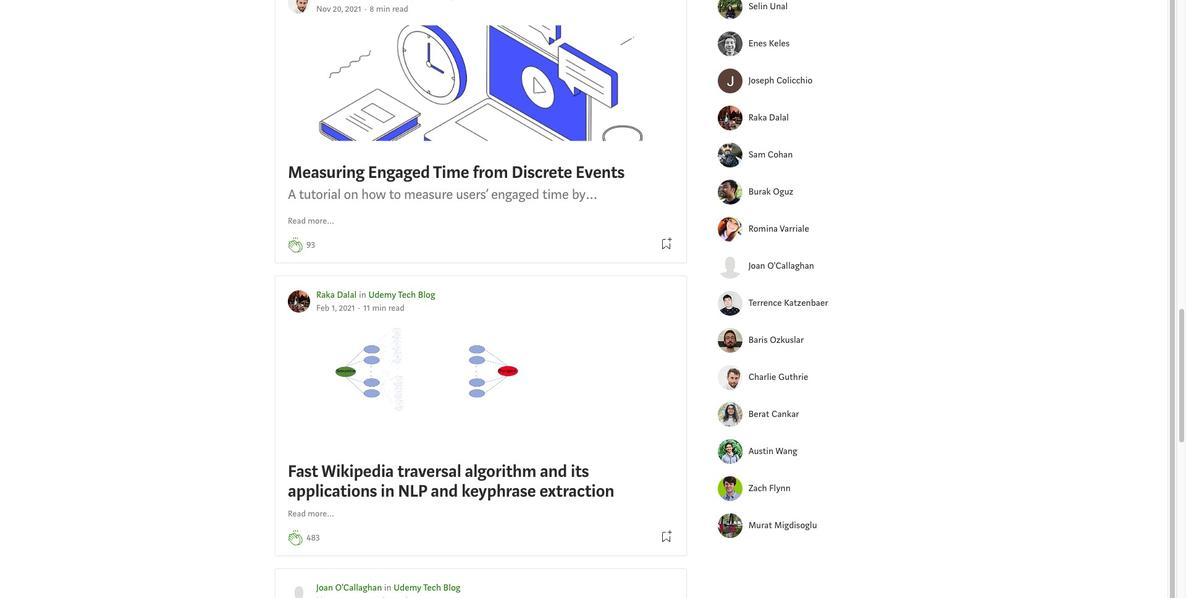 Task type: describe. For each thing, give the bounding box(es) containing it.
raka for raka dalal in udemy tech blog
[[316, 289, 335, 301]]

austin wang
[[749, 445, 797, 457]]

austin wang link
[[749, 445, 841, 459]]

udemy tech blog link for raka dalal in udemy tech blog
[[368, 289, 435, 301]]

8 min read image
[[370, 4, 408, 15]]

burak oguz link
[[749, 185, 841, 199]]

0 vertical spatial go to the profile of charlie guthrie image
[[288, 0, 310, 14]]

wang
[[776, 445, 797, 457]]

20,
[[333, 4, 343, 15]]

udemy for joan o'callaghan
[[394, 582, 421, 594]]

raka for raka dalal
[[749, 112, 767, 124]]

varriale
[[780, 223, 809, 235]]

9 min read image
[[369, 596, 408, 598]]

0 horizontal spatial joan o'callaghan link
[[316, 582, 382, 594]]

berat cankar link
[[749, 408, 841, 422]]

go to the profile of burak oguz image
[[718, 180, 742, 205]]

keles
[[769, 38, 790, 49]]

go to the profile of baris ozkuslar image
[[718, 328, 742, 353]]

read for fast wikipedia traversal algorithm and its applications in nlp and keyphrase extraction
[[288, 508, 306, 520]]

murat migdisoglu
[[749, 520, 817, 531]]

1 horizontal spatial go to the profile of raka dalal image
[[718, 106, 742, 130]]

nov 20, 2021
[[316, 4, 361, 15]]

applications
[[288, 480, 377, 502]]

93
[[306, 239, 315, 251]]

enes
[[749, 38, 767, 49]]

go to the profile of joseph colicchio image
[[718, 69, 742, 93]]

zach flynn
[[749, 482, 791, 494]]

fast
[[288, 461, 318, 483]]

to
[[389, 186, 401, 204]]

wikipedia
[[321, 461, 394, 483]]

raka dalal in udemy tech blog
[[316, 289, 435, 301]]

1 vertical spatial go to the profile of raka dalal image
[[288, 291, 310, 313]]

raka dalal
[[749, 112, 789, 124]]

charlie guthrie link
[[749, 371, 841, 384]]

o'callaghan for joan o'callaghan
[[768, 260, 814, 272]]

1 horizontal spatial and
[[540, 461, 567, 483]]

keyphrase
[[462, 480, 536, 502]]

berat
[[749, 408, 769, 420]]

joseph colicchio
[[749, 75, 813, 86]]

romina
[[749, 223, 778, 235]]

go to the profile of murat migdisoglu image
[[718, 514, 742, 538]]

baris ozkuslar link
[[749, 334, 841, 347]]

1,
[[332, 303, 337, 314]]

read more… link for fast wikipedia traversal algorithm and its applications in nlp and keyphrase extraction
[[288, 508, 335, 521]]

katzenbaer
[[784, 297, 828, 309]]

berat cankar
[[749, 408, 799, 420]]

murat
[[749, 520, 772, 531]]

terrence katzenbaer link
[[749, 297, 841, 310]]

joseph
[[749, 75, 774, 86]]

more… for fast wikipedia traversal algorithm and its applications in nlp and keyphrase extraction
[[308, 508, 335, 520]]

nlp
[[398, 480, 427, 502]]

measuring engaged time from discrete events a tutorial on how to measure users' engaged time by…
[[288, 161, 625, 204]]

feb 1, 2021
[[316, 303, 355, 314]]

in for o'callaghan
[[384, 582, 392, 594]]

zach
[[749, 482, 767, 494]]

go to the profile of selin unal image
[[718, 0, 742, 19]]

dalal for raka dalal in udemy tech blog
[[337, 289, 357, 301]]

2021 for nov 20, 2021
[[345, 4, 361, 15]]

enes keles link
[[749, 37, 841, 51]]

1 vertical spatial raka dalal link
[[316, 289, 357, 301]]

go to the profile of romina varriale image
[[718, 217, 742, 242]]

483
[[306, 532, 320, 544]]

fast wikipedia traversal algorithm and its applications in nlp and keyphrase extraction
[[288, 461, 614, 502]]

from
[[473, 161, 508, 184]]

baris
[[749, 334, 768, 346]]

blog for joan o'callaghan in udemy tech blog
[[443, 582, 461, 594]]

o'callaghan for joan o'callaghan in udemy tech blog
[[335, 582, 382, 594]]

go to the profile of zach flynn image
[[718, 476, 742, 501]]

read more… for fast wikipedia traversal algorithm and its applications in nlp and keyphrase extraction
[[288, 508, 335, 520]]

enes keles
[[749, 38, 790, 49]]

in for dalal
[[359, 289, 366, 301]]

time by…
[[542, 186, 598, 204]]

users'
[[456, 186, 488, 204]]

selin unal link
[[749, 0, 841, 14]]

93 button
[[306, 238, 315, 252]]

nov
[[316, 4, 331, 15]]

in inside fast wikipedia traversal algorithm and its applications in nlp and keyphrase extraction
[[381, 480, 395, 502]]

flynn
[[769, 482, 791, 494]]

how
[[361, 186, 386, 204]]

selin unal
[[749, 1, 788, 12]]

terrence
[[749, 297, 782, 309]]

engaged
[[368, 161, 430, 184]]

joan o'callaghan
[[749, 260, 814, 272]]

on
[[344, 186, 358, 204]]

murat migdisoglu link
[[749, 519, 841, 533]]

1 horizontal spatial go to the profile of charlie guthrie image
[[718, 365, 742, 390]]

selin
[[749, 1, 768, 12]]



Task type: locate. For each thing, give the bounding box(es) containing it.
joan for joan o'callaghan
[[749, 260, 765, 272]]

joan for joan o'callaghan in udemy tech blog
[[316, 582, 333, 594]]

raka up feb
[[316, 289, 335, 301]]

0 vertical spatial tech
[[398, 289, 416, 301]]

1 horizontal spatial joan
[[749, 260, 765, 272]]

go to the profile of charlie guthrie image left charlie
[[718, 365, 742, 390]]

0 vertical spatial go to the profile of raka dalal image
[[718, 106, 742, 130]]

go to the profile of austin wang image
[[718, 439, 742, 464]]

0 vertical spatial dalal
[[769, 112, 789, 124]]

read more… link up '93'
[[288, 215, 335, 228]]

more… up 483 on the bottom of page
[[308, 508, 335, 520]]

joan
[[749, 260, 765, 272], [316, 582, 333, 594]]

0 vertical spatial read more… link
[[288, 215, 335, 228]]

charlie
[[749, 371, 776, 383]]

0 vertical spatial udemy
[[368, 289, 396, 301]]

read more… link for measuring engaged time from discrete events
[[288, 215, 335, 228]]

1 vertical spatial udemy tech blog link
[[394, 582, 461, 594]]

2021 right 1,
[[339, 303, 355, 314]]

cankar
[[772, 408, 799, 420]]

in up 11 min read image
[[359, 289, 366, 301]]

o'callaghan up 9 min read image
[[335, 582, 382, 594]]

joan right go to the profile of joan o'callaghan image
[[749, 260, 765, 272]]

1 vertical spatial 2021
[[339, 303, 355, 314]]

udemy tech blog link
[[368, 289, 435, 301], [394, 582, 461, 594]]

migdisoglu
[[774, 520, 817, 531]]

blog
[[418, 289, 435, 301], [443, 582, 461, 594]]

0 vertical spatial joan o'callaghan link
[[749, 259, 841, 273]]

1 vertical spatial tech
[[423, 582, 441, 594]]

dalal up 'feb 1, 2021'
[[337, 289, 357, 301]]

1 read from the top
[[288, 215, 306, 227]]

udemy up 9 min read image
[[394, 582, 421, 594]]

1 vertical spatial raka
[[316, 289, 335, 301]]

0 horizontal spatial dalal
[[337, 289, 357, 301]]

zach flynn link
[[749, 482, 841, 496]]

udemy tech blog link up 11 min read image
[[368, 289, 435, 301]]

read down 'a'
[[288, 215, 306, 227]]

1 horizontal spatial raka
[[749, 112, 767, 124]]

feb 1, 2021 link
[[316, 303, 355, 314]]

read more… link up 483 on the bottom of page
[[288, 508, 335, 521]]

0 horizontal spatial go to the profile of charlie guthrie image
[[288, 0, 310, 14]]

0 horizontal spatial blog
[[418, 289, 435, 301]]

0 horizontal spatial joan
[[316, 582, 333, 594]]

measure
[[404, 186, 453, 204]]

joan right go to the profile of joan o'callaghan icon
[[316, 582, 333, 594]]

0 vertical spatial 2021
[[345, 4, 361, 15]]

colicchio
[[777, 75, 813, 86]]

oguz
[[773, 186, 793, 198]]

1 vertical spatial go to the profile of charlie guthrie image
[[718, 365, 742, 390]]

guthrie
[[779, 371, 808, 383]]

0 horizontal spatial raka dalal link
[[316, 289, 357, 301]]

o'callaghan inside joan o'callaghan link
[[768, 260, 814, 272]]

in left nlp
[[381, 480, 395, 502]]

udemy tech blog link up 9 min read image
[[394, 582, 461, 594]]

udemy up 11 min read image
[[368, 289, 396, 301]]

tech
[[398, 289, 416, 301], [423, 582, 441, 594]]

0 horizontal spatial tech
[[398, 289, 416, 301]]

1 vertical spatial read
[[288, 508, 306, 520]]

tutorial
[[299, 186, 341, 204]]

read more… for measuring engaged time from discrete events
[[288, 215, 335, 227]]

read
[[288, 215, 306, 227], [288, 508, 306, 520]]

raka dalal link up 'feb 1, 2021'
[[316, 289, 357, 301]]

more…
[[308, 215, 335, 227], [308, 508, 335, 520]]

a
[[288, 186, 296, 204]]

joan o'callaghan link
[[749, 259, 841, 273], [316, 582, 382, 594]]

udemy tech blog link for joan o'callaghan in udemy tech blog
[[394, 582, 461, 594]]

raka
[[749, 112, 767, 124], [316, 289, 335, 301]]

extraction
[[540, 480, 614, 502]]

baris ozkuslar
[[749, 334, 804, 346]]

go to the profile of sam cohan image
[[718, 143, 742, 168]]

go to the profile of joan o'callaghan image
[[288, 584, 310, 598]]

charlie guthrie
[[749, 371, 808, 383]]

read more… up 483 on the bottom of page
[[288, 508, 335, 520]]

nov 20, 2021 link
[[316, 4, 361, 15]]

o'callaghan down romina varriale link
[[768, 260, 814, 272]]

ozkuslar
[[770, 334, 804, 346]]

1 horizontal spatial o'callaghan
[[768, 260, 814, 272]]

0 vertical spatial read more…
[[288, 215, 335, 227]]

its
[[571, 461, 589, 483]]

1 horizontal spatial raka dalal link
[[749, 111, 841, 125]]

joan o'callaghan link up 9 min read image
[[316, 582, 382, 594]]

1 vertical spatial read more… link
[[288, 508, 335, 521]]

in up 9 min read image
[[384, 582, 392, 594]]

1 horizontal spatial dalal
[[769, 112, 789, 124]]

burak
[[749, 186, 771, 198]]

dalal for raka dalal
[[769, 112, 789, 124]]

0 vertical spatial raka dalal link
[[749, 111, 841, 125]]

1 vertical spatial joan
[[316, 582, 333, 594]]

0 vertical spatial in
[[359, 289, 366, 301]]

1 horizontal spatial tech
[[423, 582, 441, 594]]

0 vertical spatial more…
[[308, 215, 335, 227]]

terrence katzenbaer
[[749, 297, 828, 309]]

0 vertical spatial joan
[[749, 260, 765, 272]]

and right nlp
[[431, 480, 458, 502]]

read down applications
[[288, 508, 306, 520]]

joan o'callaghan in udemy tech blog
[[316, 582, 461, 594]]

read more…
[[288, 215, 335, 227], [288, 508, 335, 520]]

go to the profile of charlie guthrie image left nov
[[288, 0, 310, 14]]

483 button
[[306, 531, 320, 545]]

1 vertical spatial in
[[381, 480, 395, 502]]

read for measuring engaged time from discrete events
[[288, 215, 306, 227]]

fast wikipedia traversal algorithm and its applications in nlp and keyphrase extraction link
[[288, 324, 674, 504]]

2 more… from the top
[[308, 508, 335, 520]]

more… up '93'
[[308, 215, 335, 227]]

and
[[540, 461, 567, 483], [431, 480, 458, 502]]

0 horizontal spatial raka
[[316, 289, 335, 301]]

go to the profile of berat cankar image
[[718, 402, 742, 427]]

1 vertical spatial joan o'callaghan link
[[316, 582, 382, 594]]

sam cohan
[[749, 149, 793, 161]]

1 vertical spatial udemy
[[394, 582, 421, 594]]

blog for raka dalal in udemy tech blog
[[418, 289, 435, 301]]

2 read more… from the top
[[288, 508, 335, 520]]

1 vertical spatial more…
[[308, 508, 335, 520]]

1 read more… from the top
[[288, 215, 335, 227]]

11 min read image
[[363, 303, 405, 314]]

go to the profile of raka dalal image
[[718, 106, 742, 130], [288, 291, 310, 313]]

2021 right 20,
[[345, 4, 361, 15]]

read more… up '93'
[[288, 215, 335, 227]]

go to the profile of terrence katzenbaer image
[[718, 291, 742, 316]]

0 horizontal spatial o'callaghan
[[335, 582, 382, 594]]

go to the profile of joan o'callaghan image
[[718, 254, 742, 279]]

2 vertical spatial in
[[384, 582, 392, 594]]

1 read more… link from the top
[[288, 215, 335, 228]]

o'callaghan
[[768, 260, 814, 272], [335, 582, 382, 594]]

0 vertical spatial udemy tech blog link
[[368, 289, 435, 301]]

1 vertical spatial blog
[[443, 582, 461, 594]]

romina varriale
[[749, 223, 809, 235]]

and left its at left bottom
[[540, 461, 567, 483]]

2021 for feb 1, 2021
[[339, 303, 355, 314]]

udemy
[[368, 289, 396, 301], [394, 582, 421, 594]]

austin
[[749, 445, 774, 457]]

0 vertical spatial blog
[[418, 289, 435, 301]]

time
[[433, 161, 469, 184]]

1 more… from the top
[[308, 215, 335, 227]]

traversal
[[397, 461, 461, 483]]

raka dalal link
[[749, 111, 841, 125], [316, 289, 357, 301]]

algorithm
[[465, 461, 536, 483]]

engaged
[[491, 186, 539, 204]]

raka up sam
[[749, 112, 767, 124]]

0 horizontal spatial and
[[431, 480, 458, 502]]

go to the profile of raka dalal image left feb
[[288, 291, 310, 313]]

1 vertical spatial o'callaghan
[[335, 582, 382, 594]]

1 horizontal spatial joan o'callaghan link
[[749, 259, 841, 273]]

2 read from the top
[[288, 508, 306, 520]]

romina varriale link
[[749, 222, 841, 236]]

go to the profile of enes keles image
[[718, 32, 742, 56]]

dalal up cohan
[[769, 112, 789, 124]]

tech for raka dalal in udemy tech blog
[[398, 289, 416, 301]]

go to the profile of raka dalal image up the go to the profile of sam cohan image
[[718, 106, 742, 130]]

unal
[[770, 1, 788, 12]]

1 vertical spatial read more…
[[288, 508, 335, 520]]

measuring
[[288, 161, 365, 184]]

0 vertical spatial o'callaghan
[[768, 260, 814, 272]]

raka dalal link up sam cohan "link" at the right top of page
[[749, 111, 841, 125]]

go to the profile of charlie guthrie image
[[288, 0, 310, 14], [718, 365, 742, 390]]

discrete events
[[512, 161, 625, 184]]

0 vertical spatial read
[[288, 215, 306, 227]]

joan o'callaghan link up terrence katzenbaer link
[[749, 259, 841, 273]]

1 vertical spatial dalal
[[337, 289, 357, 301]]

burak oguz
[[749, 186, 793, 198]]

cohan
[[768, 149, 793, 161]]

udemy for raka dalal
[[368, 289, 396, 301]]

0 horizontal spatial go to the profile of raka dalal image
[[288, 291, 310, 313]]

sam
[[749, 149, 766, 161]]

tech for joan o'callaghan in udemy tech blog
[[423, 582, 441, 594]]

1 horizontal spatial blog
[[443, 582, 461, 594]]

joseph colicchio link
[[749, 74, 841, 88]]

0 vertical spatial raka
[[749, 112, 767, 124]]

read more… link
[[288, 215, 335, 228], [288, 508, 335, 521]]

dalal
[[769, 112, 789, 124], [337, 289, 357, 301]]

more… for measuring engaged time from discrete events
[[308, 215, 335, 227]]

feb
[[316, 303, 330, 314]]

sam cohan link
[[749, 148, 841, 162]]

2 read more… link from the top
[[288, 508, 335, 521]]

in
[[359, 289, 366, 301], [381, 480, 395, 502], [384, 582, 392, 594]]



Task type: vqa. For each thing, say whether or not it's contained in the screenshot.
topmost O'Callaghan
yes



